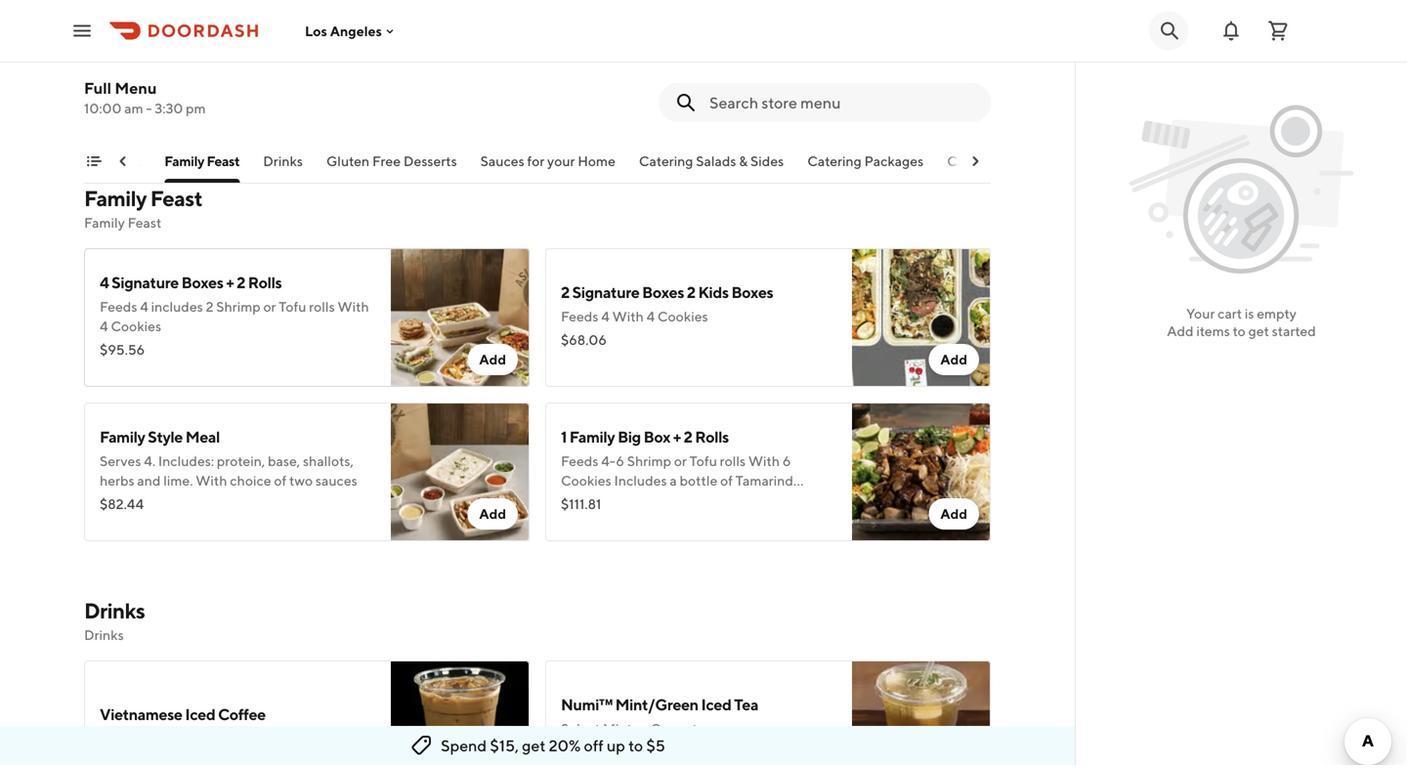 Task type: describe. For each thing, give the bounding box(es) containing it.
create
[[7, 153, 50, 169]]

base,
[[268, 453, 300, 469]]

beverages
[[1004, 153, 1070, 169]]

2 horizontal spatial boxes
[[732, 283, 774, 302]]

vietnamese
[[100, 705, 182, 724]]

tofu for rolls
[[279, 299, 306, 315]]

your inside your cart is empty add items to get started
[[1187, 305, 1215, 322]]

or inside numi™ mint/green iced tea select mint or green tea. $4.31
[[635, 721, 648, 737]]

includes
[[614, 473, 667, 489]]

feeds for 2
[[561, 308, 599, 325]]

3:30
[[155, 100, 183, 116]]

spend $15, get 20% off up to $5
[[441, 737, 666, 755]]

rolls for 1 family big box + 2 rolls
[[720, 453, 746, 469]]

box for own
[[117, 153, 141, 169]]

gluten free desserts button
[[326, 152, 457, 183]]

for
[[527, 153, 545, 169]]

numi™
[[561, 696, 613, 714]]

family style meal image
[[391, 403, 530, 542]]

$15,
[[490, 737, 519, 755]]

angeles
[[330, 23, 382, 39]]

add inside your cart is empty add items to get started
[[1167, 323, 1194, 339]]

family for family feast family feast
[[84, 186, 147, 211]]

gluten free desserts
[[326, 153, 457, 169]]

to for up
[[629, 737, 643, 755]]

with inside family style meal serves 4. includes:  protein, base, shallots, herbs and lime.  with choice of two sauces $82.44
[[196, 473, 227, 489]]

includes
[[151, 299, 203, 315]]

20%
[[549, 737, 581, 755]]

catering packages
[[808, 153, 924, 169]]

10:00
[[84, 100, 122, 116]]

full
[[84, 79, 112, 97]]

(10
[[561, 41, 581, 57]]

with inside 4 signature boxes + 2 rolls feeds 4 includes 2 shrimp or tofu rolls   with 4 cookies $95.56
[[338, 299, 369, 315]]

iced inside numi™ mint/green iced tea select mint or green tea. $4.31
[[701, 696, 732, 714]]

serves
[[100, 453, 141, 469]]

show menu categories image
[[86, 153, 102, 169]]

numi™ mint/green iced tea select mint or green tea. $4.31
[[561, 696, 759, 761]]

broccoli
[[781, 60, 831, 76]]

meal
[[186, 428, 220, 446]]

signature for 4
[[112, 273, 179, 292]]

catering for catering beverages
[[947, 153, 1002, 169]]

1 6 from the left
[[616, 453, 625, 469]]

boxes for 2
[[642, 283, 684, 302]]

add button for family style meal
[[468, 499, 518, 530]]

select inside numi™ mint/green iced tea select mint or green tea. $4.31
[[561, 721, 600, 737]]

catering packages button
[[808, 152, 924, 183]]

*vietnamese caramel egg
[[100, 35, 280, 53]]

big
[[618, 428, 641, 446]]

with inside 2 signature boxes 2 kids boxes feeds 4  with 4 cookies $68.06
[[613, 308, 644, 325]]

scroll menu navigation right image
[[968, 153, 983, 169]]

empty
[[1257, 305, 1297, 322]]

two
[[289, 473, 313, 489]]

0 items, open order cart image
[[1267, 19, 1290, 43]]

drinks for drinks drinks
[[84, 598, 145, 624]]

select inside (10 and under only, please.)  select a base and a protein.  served with steamed broccoli and caramel sauce.
[[732, 41, 771, 57]]

*vietnamese caramel egg image
[[391, 0, 530, 129]]

and inside 1 family big box + 2 rolls feeds 4-6 shrimp or tofu rolls  with 6 cookies  includes a bottle of tamarind vinaigrette and sriracha
[[634, 492, 657, 508]]

signature for 2
[[573, 283, 640, 302]]

base
[[784, 41, 813, 57]]

catering beverages
[[947, 153, 1070, 169]]

with
[[695, 60, 722, 76]]

gluten
[[326, 153, 370, 169]]

caramel
[[587, 80, 637, 96]]

off
[[584, 737, 604, 755]]

vietnamese iced coffee
[[100, 705, 266, 724]]

2 signature boxes 2 kids boxes feeds 4  with 4 cookies $68.06
[[561, 283, 774, 348]]

rolls for 4 signature boxes + 2 rolls
[[309, 299, 335, 315]]

feeds inside 1 family big box + 2 rolls feeds 4-6 shrimp or tofu rolls  with 6 cookies  includes a bottle of tamarind vinaigrette and sriracha
[[561, 453, 599, 469]]

and down '(10'
[[561, 60, 585, 76]]

includes:
[[158, 453, 214, 469]]

notification bell image
[[1220, 19, 1243, 43]]

tea
[[734, 696, 759, 714]]

steamed
[[725, 60, 778, 76]]

and right '(10'
[[583, 41, 607, 57]]

tofu for 2
[[690, 453, 717, 469]]

2 6 from the left
[[783, 453, 791, 469]]

add button for 4 signature boxes + 2 rolls
[[468, 344, 518, 375]]

catering beverages button
[[947, 152, 1070, 183]]

family for family style meal serves 4. includes:  protein, base, shallots, herbs and lime.  with choice of two sauces $82.44
[[100, 428, 145, 446]]

style
[[148, 428, 183, 446]]

add button for 2 signature boxes 2 kids boxes
[[929, 344, 980, 375]]

create your own box button
[[7, 152, 141, 183]]

sriracha
[[660, 492, 711, 508]]

add button for 1 family big box + 2 rolls
[[929, 499, 980, 530]]

a inside 1 family big box + 2 rolls feeds 4-6 shrimp or tofu rolls  with 6 cookies  includes a bottle of tamarind vinaigrette and sriracha
[[670, 473, 677, 489]]

open menu image
[[70, 19, 94, 43]]

your
[[547, 153, 575, 169]]

sauces for your home
[[481, 153, 616, 169]]

tamarind
[[736, 473, 794, 489]]

rolls inside 1 family big box + 2 rolls feeds 4-6 shrimp or tofu rolls  with 6 cookies  includes a bottle of tamarind vinaigrette and sriracha
[[695, 428, 729, 446]]

feeds for 4
[[100, 299, 137, 315]]

+ inside 4 signature boxes + 2 rolls feeds 4 includes 2 shrimp or tofu rolls   with 4 cookies $95.56
[[226, 273, 234, 292]]

please.)
[[681, 41, 729, 57]]

family feast
[[165, 153, 240, 169]]

bottle
[[680, 473, 718, 489]]

salads
[[696, 153, 737, 169]]

coffee
[[218, 705, 266, 724]]

started
[[1272, 323, 1317, 339]]

items
[[1197, 323, 1231, 339]]

$95.56
[[100, 342, 145, 358]]

family feast family feast
[[84, 186, 202, 231]]

cart
[[1218, 305, 1243, 322]]

add for 4 signature boxes + 2 rolls
[[479, 351, 506, 368]]

4-
[[601, 453, 616, 469]]

-
[[146, 100, 152, 116]]

2 signature boxes 2 kids boxes image
[[852, 248, 991, 387]]

free
[[372, 153, 401, 169]]

choice
[[230, 473, 271, 489]]

catering for catering packages
[[808, 153, 862, 169]]

feast for family feast
[[207, 153, 240, 169]]

family for family feast
[[165, 153, 204, 169]]

home
[[578, 153, 616, 169]]

am
[[124, 100, 143, 116]]

drinks for drinks
[[263, 153, 303, 169]]

(10 and under only, please.)  select a base and a protein.  served with steamed broccoli and caramel sauce.
[[561, 41, 831, 96]]

and left caramel
[[561, 80, 585, 96]]

your inside button
[[53, 153, 81, 169]]

full menu 10:00 am - 3:30 pm
[[84, 79, 206, 116]]

or for 2
[[674, 453, 687, 469]]



Task type: locate. For each thing, give the bounding box(es) containing it.
*vietnamese
[[100, 35, 188, 53]]

signature up includes
[[112, 273, 179, 292]]

box for big
[[644, 428, 671, 446]]

feast down the scroll menu navigation left "icon"
[[128, 215, 162, 231]]

family down own
[[84, 215, 125, 231]]

4
[[100, 273, 109, 292], [140, 299, 148, 315], [601, 308, 610, 325], [647, 308, 655, 325], [100, 318, 108, 334]]

1 vertical spatial rolls
[[720, 453, 746, 469]]

$82.44
[[100, 496, 144, 512]]

your cart is empty add items to get started
[[1167, 305, 1317, 339]]

feeds inside 4 signature boxes + 2 rolls feeds 4 includes 2 shrimp or tofu rolls   with 4 cookies $95.56
[[100, 299, 137, 315]]

0 horizontal spatial get
[[522, 737, 546, 755]]

2 vertical spatial a
[[670, 473, 677, 489]]

1 horizontal spatial shrimp
[[627, 453, 672, 469]]

1 horizontal spatial signature
[[573, 283, 640, 302]]

2 vertical spatial or
[[635, 721, 648, 737]]

$5
[[646, 737, 666, 755]]

$68.06
[[561, 332, 607, 348]]

&
[[739, 153, 748, 169]]

cookies for 4 signature boxes + 2 rolls
[[111, 318, 161, 334]]

add
[[1167, 323, 1194, 339], [479, 351, 506, 368], [941, 351, 968, 368], [479, 506, 506, 522], [941, 506, 968, 522]]

green
[[651, 721, 690, 737]]

sauces
[[481, 153, 525, 169]]

served
[[648, 60, 692, 76]]

2 horizontal spatial catering
[[947, 153, 1002, 169]]

feast for family feast family feast
[[150, 186, 202, 211]]

0 horizontal spatial tofu
[[279, 299, 306, 315]]

1 horizontal spatial or
[[635, 721, 648, 737]]

2 horizontal spatial a
[[774, 41, 781, 57]]

to inside your cart is empty add items to get started
[[1233, 323, 1246, 339]]

rolls inside 1 family big box + 2 rolls feeds 4-6 shrimp or tofu rolls  with 6 cookies  includes a bottle of tamarind vinaigrette and sriracha
[[720, 453, 746, 469]]

boxes left kids
[[642, 283, 684, 302]]

signature inside 4 signature boxes + 2 rolls feeds 4 includes 2 shrimp or tofu rolls   with 4 cookies $95.56
[[112, 273, 179, 292]]

signature up "$68.06"
[[573, 283, 640, 302]]

1 horizontal spatial get
[[1249, 323, 1270, 339]]

6 up tamarind
[[783, 453, 791, 469]]

add for 1 family big box + 2 rolls
[[941, 506, 968, 522]]

sauces for your home button
[[481, 152, 616, 183]]

feeds up $95.56
[[100, 299, 137, 315]]

tofu inside 4 signature boxes + 2 rolls feeds 4 includes 2 shrimp or tofu rolls   with 4 cookies $95.56
[[279, 299, 306, 315]]

2 catering from the left
[[808, 153, 862, 169]]

feeds up "$68.06"
[[561, 308, 599, 325]]

1 catering from the left
[[639, 153, 694, 169]]

drinks drinks
[[84, 598, 145, 643]]

1 horizontal spatial of
[[721, 473, 733, 489]]

0 horizontal spatial rolls
[[248, 273, 282, 292]]

0 vertical spatial drinks
[[263, 153, 303, 169]]

and down 4.
[[137, 473, 161, 489]]

6
[[616, 453, 625, 469], [783, 453, 791, 469]]

0 vertical spatial rolls
[[309, 299, 335, 315]]

1 vertical spatial or
[[674, 453, 687, 469]]

1 vertical spatial your
[[1187, 305, 1215, 322]]

0 horizontal spatial select
[[561, 721, 600, 737]]

numi™ mint/green iced tea image
[[852, 661, 991, 765]]

0 horizontal spatial +
[[226, 273, 234, 292]]

feeds inside 2 signature boxes 2 kids boxes feeds 4  with 4 cookies $68.06
[[561, 308, 599, 325]]

herbs
[[100, 473, 135, 489]]

2 horizontal spatial cookies
[[658, 308, 708, 325]]

0 vertical spatial shrimp
[[216, 299, 261, 315]]

shrimp right includes
[[216, 299, 261, 315]]

1 vertical spatial +
[[673, 428, 681, 446]]

shrimp up includes
[[627, 453, 672, 469]]

1 vertical spatial shrimp
[[627, 453, 672, 469]]

family right 1
[[570, 428, 615, 446]]

boxes
[[181, 273, 223, 292], [642, 283, 684, 302], [732, 283, 774, 302]]

with inside 1 family big box + 2 rolls feeds 4-6 shrimp or tofu rolls  with 6 cookies  includes a bottle of tamarind vinaigrette and sriracha
[[749, 453, 780, 469]]

family down pm on the top left of the page
[[165, 153, 204, 169]]

1 horizontal spatial rolls
[[720, 453, 746, 469]]

scroll menu navigation left image
[[115, 153, 131, 169]]

cookies inside 2 signature boxes 2 kids boxes feeds 4  with 4 cookies $68.06
[[658, 308, 708, 325]]

signature inside 2 signature boxes 2 kids boxes feeds 4  with 4 cookies $68.06
[[573, 283, 640, 302]]

0 vertical spatial get
[[1249, 323, 1270, 339]]

shrimp inside 1 family big box + 2 rolls feeds 4-6 shrimp or tofu rolls  with 6 cookies  includes a bottle of tamarind vinaigrette and sriracha
[[627, 453, 672, 469]]

get right $15,
[[522, 737, 546, 755]]

rolls inside 4 signature boxes + 2 rolls feeds 4 includes 2 shrimp or tofu rolls   with 4 cookies $95.56
[[309, 299, 335, 315]]

get inside your cart is empty add items to get started
[[1249, 323, 1270, 339]]

of
[[274, 473, 287, 489], [721, 473, 733, 489]]

2 inside 1 family big box + 2 rolls feeds 4-6 shrimp or tofu rolls  with 6 cookies  includes a bottle of tamarind vinaigrette and sriracha
[[684, 428, 693, 446]]

sauces
[[316, 473, 358, 489]]

boxes right kids
[[732, 283, 774, 302]]

family down the scroll menu navigation left "icon"
[[84, 186, 147, 211]]

of inside 1 family big box + 2 rolls feeds 4-6 shrimp or tofu rolls  with 6 cookies  includes a bottle of tamarind vinaigrette and sriracha
[[721, 473, 733, 489]]

family inside family style meal serves 4. includes:  protein, base, shallots, herbs and lime.  with choice of two sauces $82.44
[[100, 428, 145, 446]]

+
[[226, 273, 234, 292], [673, 428, 681, 446]]

+ inside 1 family big box + 2 rolls feeds 4-6 shrimp or tofu rolls  with 6 cookies  includes a bottle of tamarind vinaigrette and sriracha
[[673, 428, 681, 446]]

1 horizontal spatial your
[[1187, 305, 1215, 322]]

2 of from the left
[[721, 473, 733, 489]]

box inside button
[[117, 153, 141, 169]]

or right includes
[[263, 299, 276, 315]]

2 vertical spatial drinks
[[84, 627, 124, 643]]

catering salads & sides button
[[639, 152, 784, 183]]

add for family style meal
[[479, 506, 506, 522]]

cookies for 1 family big box + 2 rolls
[[561, 473, 612, 489]]

signature
[[112, 273, 179, 292], [573, 283, 640, 302]]

shrimp for box
[[627, 453, 672, 469]]

1 vertical spatial tofu
[[690, 453, 717, 469]]

add button
[[468, 344, 518, 375], [929, 344, 980, 375], [468, 499, 518, 530], [929, 499, 980, 530]]

catering for catering salads & sides
[[639, 153, 694, 169]]

shrimp for +
[[216, 299, 261, 315]]

and inside family style meal serves 4. includes:  protein, base, shallots, herbs and lime.  with choice of two sauces $82.44
[[137, 473, 161, 489]]

1 horizontal spatial +
[[673, 428, 681, 446]]

0 vertical spatial feast
[[207, 153, 240, 169]]

6 down big
[[616, 453, 625, 469]]

feeds left 4- on the left bottom
[[561, 453, 599, 469]]

boxes inside 4 signature boxes + 2 rolls feeds 4 includes 2 shrimp or tofu rolls   with 4 cookies $95.56
[[181, 273, 223, 292]]

4 signature boxes + 2 rolls feeds 4 includes 2 shrimp or tofu rolls   with 4 cookies $95.56
[[100, 273, 369, 358]]

lime.
[[163, 473, 193, 489]]

1 horizontal spatial a
[[670, 473, 677, 489]]

and down includes
[[634, 492, 657, 508]]

3 catering from the left
[[947, 153, 1002, 169]]

catering left beverages
[[947, 153, 1002, 169]]

cookies inside 1 family big box + 2 rolls feeds 4-6 shrimp or tofu rolls  with 6 cookies  includes a bottle of tamarind vinaigrette and sriracha
[[561, 473, 612, 489]]

box inside 1 family big box + 2 rolls feeds 4-6 shrimp or tofu rolls  with 6 cookies  includes a bottle of tamarind vinaigrette and sriracha
[[644, 428, 671, 446]]

or inside 4 signature boxes + 2 rolls feeds 4 includes 2 shrimp or tofu rolls   with 4 cookies $95.56
[[263, 299, 276, 315]]

with
[[338, 299, 369, 315], [613, 308, 644, 325], [749, 453, 780, 469], [196, 473, 227, 489]]

catering inside button
[[639, 153, 694, 169]]

get
[[1249, 323, 1270, 339], [522, 737, 546, 755]]

and
[[583, 41, 607, 57], [561, 60, 585, 76], [561, 80, 585, 96], [137, 473, 161, 489], [634, 492, 657, 508]]

or right mint
[[635, 721, 648, 737]]

1 vertical spatial rolls
[[695, 428, 729, 446]]

$4.31
[[561, 744, 594, 761]]

or inside 1 family big box + 2 rolls feeds 4-6 shrimp or tofu rolls  with 6 cookies  includes a bottle of tamarind vinaigrette and sriracha
[[674, 453, 687, 469]]

0 vertical spatial a
[[774, 41, 781, 57]]

family style meal serves 4. includes:  protein, base, shallots, herbs and lime.  with choice of two sauces $82.44
[[100, 428, 358, 512]]

or up bottle on the bottom of page
[[674, 453, 687, 469]]

of inside family style meal serves 4. includes:  protein, base, shallots, herbs and lime.  with choice of two sauces $82.44
[[274, 473, 287, 489]]

boxes for +
[[181, 273, 223, 292]]

1 horizontal spatial box
[[644, 428, 671, 446]]

or
[[263, 299, 276, 315], [674, 453, 687, 469], [635, 721, 648, 737]]

to
[[1233, 323, 1246, 339], [629, 737, 643, 755]]

vietnamese iced coffee image
[[391, 661, 530, 765]]

1 vertical spatial a
[[587, 60, 595, 76]]

iced up tea.
[[701, 696, 732, 714]]

0 vertical spatial your
[[53, 153, 81, 169]]

is
[[1245, 305, 1255, 322]]

cookies up vinaigrette
[[561, 473, 612, 489]]

Item Search search field
[[710, 92, 976, 113]]

desserts
[[404, 153, 457, 169]]

4.
[[144, 453, 155, 469]]

0 vertical spatial rolls
[[248, 273, 282, 292]]

your up items
[[1187, 305, 1215, 322]]

egg
[[252, 35, 280, 53]]

mint
[[603, 721, 632, 737]]

1 horizontal spatial to
[[1233, 323, 1246, 339]]

0 vertical spatial or
[[263, 299, 276, 315]]

drinks inside drinks drinks
[[84, 627, 124, 643]]

add for 2 signature boxes 2 kids boxes
[[941, 351, 968, 368]]

a up sriracha
[[670, 473, 677, 489]]

your left show menu categories image
[[53, 153, 81, 169]]

caramel
[[191, 35, 249, 53]]

cookies up $95.56
[[111, 318, 161, 334]]

box right big
[[644, 428, 671, 446]]

catering down the item search search box on the right top of the page
[[808, 153, 862, 169]]

feast
[[207, 153, 240, 169], [150, 186, 202, 211], [128, 215, 162, 231]]

0 vertical spatial box
[[117, 153, 141, 169]]

menu
[[115, 79, 157, 97]]

los angeles button
[[305, 23, 398, 39]]

1 vertical spatial get
[[522, 737, 546, 755]]

1
[[561, 428, 567, 446]]

select
[[732, 41, 771, 57], [561, 721, 600, 737]]

get down is
[[1249, 323, 1270, 339]]

0 horizontal spatial a
[[587, 60, 595, 76]]

shrimp inside 4 signature boxes + 2 rolls feeds 4 includes 2 shrimp or tofu rolls   with 4 cookies $95.56
[[216, 299, 261, 315]]

0 horizontal spatial to
[[629, 737, 643, 755]]

0 horizontal spatial 6
[[616, 453, 625, 469]]

cookies inside 4 signature boxes + 2 rolls feeds 4 includes 2 shrimp or tofu rolls   with 4 cookies $95.56
[[111, 318, 161, 334]]

0 horizontal spatial cookies
[[111, 318, 161, 334]]

1 horizontal spatial tofu
[[690, 453, 717, 469]]

a up caramel
[[587, 60, 595, 76]]

0 vertical spatial select
[[732, 41, 771, 57]]

0 horizontal spatial catering
[[639, 153, 694, 169]]

1 vertical spatial feast
[[150, 186, 202, 211]]

boxes up includes
[[181, 273, 223, 292]]

feast left drinks button
[[207, 153, 240, 169]]

protein.
[[597, 60, 645, 76]]

rolls
[[309, 299, 335, 315], [720, 453, 746, 469]]

only,
[[649, 41, 678, 57]]

4 signature boxes + 2 rolls image
[[391, 248, 530, 387]]

of down base,
[[274, 473, 287, 489]]

tofu inside 1 family big box + 2 rolls feeds 4-6 shrimp or tofu rolls  with 6 cookies  includes a bottle of tamarind vinaigrette and sriracha
[[690, 453, 717, 469]]

1 horizontal spatial cookies
[[561, 473, 612, 489]]

or for rolls
[[263, 299, 276, 315]]

under
[[610, 41, 646, 57]]

kids
[[698, 283, 729, 302]]

catering left salads
[[639, 153, 694, 169]]

select up steamed
[[732, 41, 771, 57]]

catering salads & sides
[[639, 153, 784, 169]]

los angeles
[[305, 23, 382, 39]]

shrimp
[[216, 299, 261, 315], [627, 453, 672, 469]]

box right own
[[117, 153, 141, 169]]

0 horizontal spatial or
[[263, 299, 276, 315]]

0 horizontal spatial signature
[[112, 273, 179, 292]]

your
[[53, 153, 81, 169], [1187, 305, 1215, 322]]

0 horizontal spatial iced
[[185, 705, 215, 724]]

1 vertical spatial to
[[629, 737, 643, 755]]

packages
[[865, 153, 924, 169]]

2 vertical spatial feast
[[128, 215, 162, 231]]

select up $4.31
[[561, 721, 600, 737]]

0 vertical spatial +
[[226, 273, 234, 292]]

cookies down kids
[[658, 308, 708, 325]]

0 horizontal spatial box
[[117, 153, 141, 169]]

1 horizontal spatial iced
[[701, 696, 732, 714]]

1 horizontal spatial boxes
[[642, 283, 684, 302]]

vinaigrette
[[561, 492, 631, 508]]

1 horizontal spatial rolls
[[695, 428, 729, 446]]

pm
[[186, 100, 206, 116]]

a
[[774, 41, 781, 57], [587, 60, 595, 76], [670, 473, 677, 489]]

0 horizontal spatial of
[[274, 473, 287, 489]]

1 horizontal spatial select
[[732, 41, 771, 57]]

spend
[[441, 737, 487, 755]]

0 horizontal spatial boxes
[[181, 273, 223, 292]]

to for items
[[1233, 323, 1246, 339]]

0 horizontal spatial rolls
[[309, 299, 335, 315]]

2 horizontal spatial or
[[674, 453, 687, 469]]

protein,
[[217, 453, 265, 469]]

los
[[305, 23, 327, 39]]

of right bottle on the bottom of page
[[721, 473, 733, 489]]

1 horizontal spatial catering
[[808, 153, 862, 169]]

1 of from the left
[[274, 473, 287, 489]]

rolls inside 4 signature boxes + 2 rolls feeds 4 includes 2 shrimp or tofu rolls   with 4 cookies $95.56
[[248, 273, 282, 292]]

1 vertical spatial drinks
[[84, 598, 145, 624]]

1 vertical spatial box
[[644, 428, 671, 446]]

0 vertical spatial tofu
[[279, 299, 306, 315]]

family inside 1 family big box + 2 rolls feeds 4-6 shrimp or tofu rolls  with 6 cookies  includes a bottle of tamarind vinaigrette and sriracha
[[570, 428, 615, 446]]

1 vertical spatial select
[[561, 721, 600, 737]]

a left base
[[774, 41, 781, 57]]

shallots,
[[303, 453, 354, 469]]

kid's box image
[[852, 0, 991, 129]]

feast down family feast at left
[[150, 186, 202, 211]]

1 family big box + 2 rolls feeds 4-6 shrimp or tofu rolls  with 6 cookies  includes a bottle of tamarind vinaigrette and sriracha
[[561, 428, 794, 508]]

to right up
[[629, 737, 643, 755]]

1 family big box + 2 rolls image
[[852, 403, 991, 542]]

iced
[[701, 696, 732, 714], [185, 705, 215, 724]]

0 vertical spatial to
[[1233, 323, 1246, 339]]

family up serves
[[100, 428, 145, 446]]

iced left coffee
[[185, 705, 215, 724]]

create your own box
[[7, 153, 141, 169]]

1 horizontal spatial 6
[[783, 453, 791, 469]]

0 horizontal spatial your
[[53, 153, 81, 169]]

0 horizontal spatial shrimp
[[216, 299, 261, 315]]

to down cart
[[1233, 323, 1246, 339]]



Task type: vqa. For each thing, say whether or not it's contained in the screenshot.


